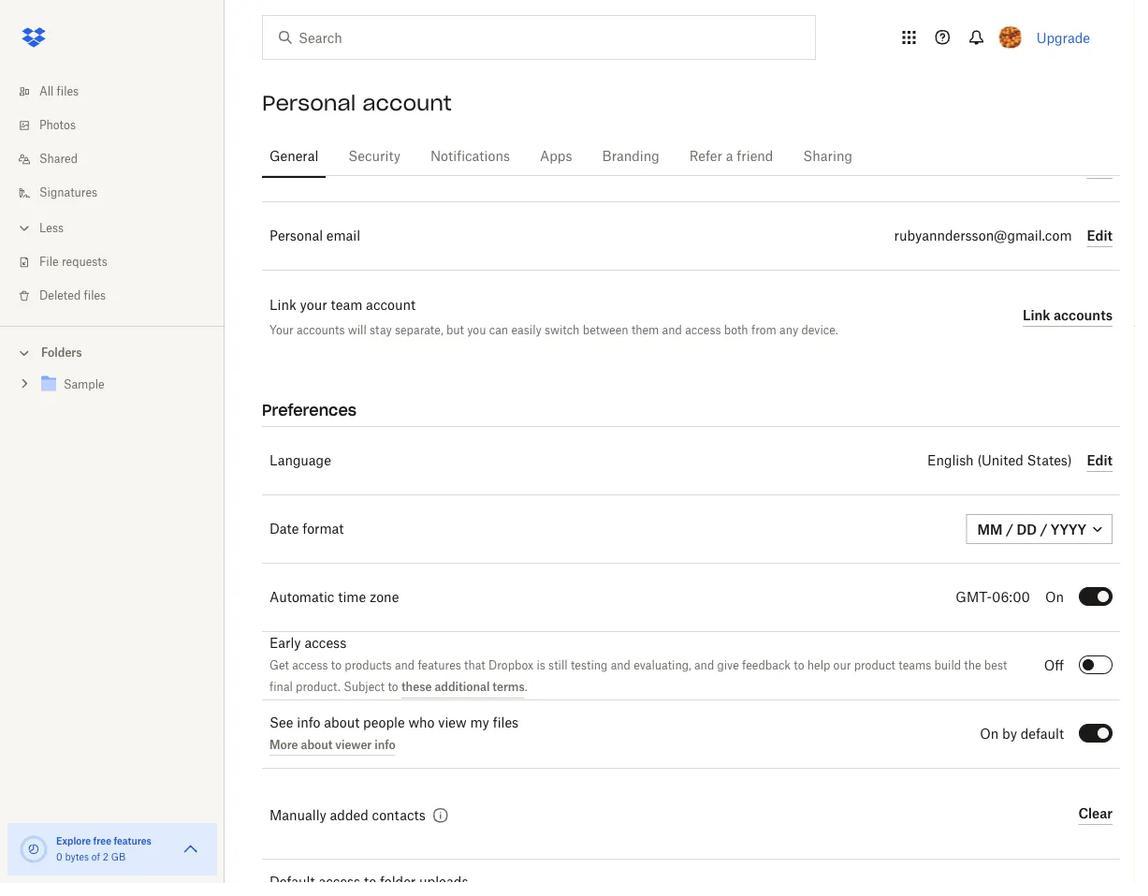 Task type: vqa. For each thing, say whether or not it's contained in the screenshot.
Add your thoughts text field on the bottom of the page
no



Task type: describe. For each thing, give the bounding box(es) containing it.
the
[[965, 660, 982, 672]]

dropbox
[[489, 660, 534, 672]]

personal email
[[270, 229, 361, 243]]

teams
[[899, 660, 932, 672]]

name
[[270, 161, 307, 174]]

link accounts
[[1023, 307, 1113, 323]]

and right testing
[[611, 660, 631, 672]]

more about viewer info button
[[270, 733, 396, 756]]

your accounts will stay separate, but you can easily switch between them and access both from any device.
[[270, 323, 839, 337]]

deleted files link
[[15, 279, 225, 313]]

Search text field
[[299, 27, 777, 48]]

and left give
[[695, 660, 715, 672]]

will
[[348, 323, 367, 337]]

1 / from the left
[[1007, 521, 1014, 537]]

english
[[928, 454, 974, 467]]

evaluating,
[[634, 660, 692, 672]]

link accounts button
[[1023, 304, 1113, 327]]

mm / dd / yyyy
[[978, 521, 1087, 537]]

shared link
[[15, 142, 225, 176]]

see info about people who view my files more about viewer info
[[270, 716, 519, 751]]

who
[[409, 716, 435, 729]]

more
[[270, 737, 298, 751]]

and up these
[[395, 660, 415, 672]]

personal for personal account
[[262, 90, 356, 116]]

that
[[465, 660, 486, 672]]

files inside see info about people who view my files more about viewer info
[[493, 716, 519, 729]]

sample
[[64, 380, 105, 391]]

people
[[363, 716, 405, 729]]

sharing tab
[[796, 134, 861, 179]]

dropbox image
[[15, 19, 52, 56]]

0 vertical spatial account
[[363, 90, 452, 116]]

general tab
[[262, 134, 326, 179]]

personal account
[[262, 90, 452, 116]]

product.
[[296, 682, 341, 693]]

is
[[537, 660, 546, 672]]

date format
[[270, 523, 344, 536]]

by
[[1003, 728, 1018, 741]]

1 vertical spatial about
[[301, 737, 333, 751]]

accounts for link
[[1054, 307, 1113, 323]]

zone
[[370, 591, 399, 604]]

but
[[447, 323, 464, 337]]

states)
[[1028, 454, 1073, 467]]

list containing all files
[[0, 64, 225, 326]]

preferences
[[262, 400, 357, 420]]

any
[[780, 323, 799, 337]]

branding
[[603, 150, 660, 163]]

account menu image
[[1000, 26, 1022, 49]]

files for deleted files
[[84, 290, 106, 302]]

2 / from the left
[[1041, 521, 1048, 537]]

default
[[1021, 728, 1065, 741]]

stay
[[370, 323, 392, 337]]

view
[[439, 716, 467, 729]]

quota usage element
[[19, 834, 49, 864]]

language
[[270, 454, 331, 467]]

friend
[[737, 150, 774, 163]]

edit button for rubyanndersson@gmail.com
[[1088, 225, 1113, 247]]

time
[[338, 591, 366, 604]]

access for early access
[[305, 637, 347, 650]]

edit for english (united states)
[[1088, 452, 1113, 468]]

general
[[270, 150, 319, 163]]

and right them on the top
[[663, 323, 683, 337]]

best
[[985, 660, 1008, 672]]

gb
[[111, 853, 126, 862]]

mm / dd / yyyy button
[[967, 514, 1113, 544]]

manually added contacts
[[270, 809, 426, 822]]

my
[[471, 716, 490, 729]]

sample link
[[37, 372, 210, 398]]

upgrade link
[[1037, 29, 1091, 45]]

0
[[56, 853, 62, 862]]

refer
[[690, 150, 723, 163]]

can
[[489, 323, 509, 337]]

requests
[[62, 257, 107, 268]]

bytes
[[65, 853, 89, 862]]

date
[[270, 523, 299, 536]]

2
[[103, 853, 109, 862]]

sharing
[[804, 150, 853, 163]]

rubyanndersson@gmail.com
[[895, 229, 1073, 243]]

additional
[[435, 680, 490, 694]]

1 vertical spatial account
[[366, 299, 416, 312]]

explore
[[56, 835, 91, 847]]

0 horizontal spatial info
[[297, 716, 321, 729]]

see
[[270, 716, 294, 729]]

apps tab
[[533, 134, 580, 179]]

file requests
[[39, 257, 107, 268]]

upgrade
[[1037, 29, 1091, 45]]

automatic time zone
[[270, 591, 399, 604]]

deleted files
[[39, 290, 106, 302]]

clear button
[[1079, 803, 1113, 825]]

refer a friend tab
[[682, 134, 781, 179]]

both
[[725, 323, 749, 337]]

.
[[525, 682, 528, 693]]

link for link your team account
[[270, 299, 297, 312]]

accounts for your
[[297, 323, 345, 337]]

clear
[[1079, 805, 1113, 821]]



Task type: locate. For each thing, give the bounding box(es) containing it.
get
[[270, 660, 289, 672]]

edit
[[1088, 159, 1113, 175], [1088, 228, 1113, 243], [1088, 452, 1113, 468]]

on
[[1046, 591, 1065, 604], [981, 728, 999, 741]]

accounts
[[1054, 307, 1113, 323], [297, 323, 345, 337]]

06:00
[[993, 591, 1031, 604]]

to left help at the bottom right
[[794, 660, 805, 672]]

0 vertical spatial files
[[57, 86, 79, 97]]

link for link accounts
[[1023, 307, 1051, 323]]

manually
[[270, 809, 327, 822]]

3 edit from the top
[[1088, 452, 1113, 468]]

team
[[331, 299, 363, 312]]

info right 'see'
[[297, 716, 321, 729]]

files for all files
[[57, 86, 79, 97]]

list
[[0, 64, 225, 326]]

link your team account
[[270, 299, 416, 312]]

account
[[363, 90, 452, 116], [366, 299, 416, 312]]

notifications
[[431, 150, 510, 163]]

and
[[663, 323, 683, 337], [395, 660, 415, 672], [611, 660, 631, 672], [695, 660, 715, 672]]

0 horizontal spatial files
[[57, 86, 79, 97]]

2 vertical spatial edit button
[[1088, 449, 1113, 472]]

edit right anderson
[[1088, 159, 1113, 175]]

features inside get access to products and features that dropbox is still testing and evaluating, and give feedback to help our product teams build the best final product. subject to
[[418, 660, 461, 672]]

0 horizontal spatial on
[[981, 728, 999, 741]]

0 vertical spatial on
[[1046, 591, 1065, 604]]

/
[[1007, 521, 1014, 537], [1041, 521, 1048, 537]]

features up the additional
[[418, 660, 461, 672]]

1 vertical spatial info
[[375, 737, 396, 751]]

0 vertical spatial personal
[[262, 90, 356, 116]]

1 horizontal spatial /
[[1041, 521, 1048, 537]]

edit button right anderson
[[1088, 156, 1113, 179]]

1 horizontal spatial info
[[375, 737, 396, 751]]

info down people
[[375, 737, 396, 751]]

2 vertical spatial files
[[493, 716, 519, 729]]

(united
[[978, 454, 1024, 467]]

1 horizontal spatial on
[[1046, 591, 1065, 604]]

to left these
[[388, 682, 399, 693]]

all
[[39, 86, 54, 97]]

access for get access to products and features that dropbox is still testing and evaluating, and give feedback to help our product teams build the best final product. subject to
[[292, 660, 328, 672]]

these additional terms button
[[402, 676, 525, 698]]

edit button for english (united states)
[[1088, 449, 1113, 472]]

1 vertical spatial edit button
[[1088, 225, 1113, 247]]

account up security tab
[[363, 90, 452, 116]]

you
[[467, 323, 486, 337]]

security
[[349, 150, 401, 163]]

format
[[303, 523, 344, 536]]

features inside the explore free features 0 bytes of 2 gb
[[114, 835, 152, 847]]

your
[[300, 299, 327, 312]]

ruby anderson
[[977, 161, 1073, 174]]

1 horizontal spatial accounts
[[1054, 307, 1113, 323]]

edit right states)
[[1088, 452, 1113, 468]]

these additional terms .
[[402, 680, 528, 694]]

2 vertical spatial access
[[292, 660, 328, 672]]

on by default
[[981, 728, 1065, 741]]

edit button for ruby anderson
[[1088, 156, 1113, 179]]

1 vertical spatial on
[[981, 728, 999, 741]]

automatic
[[270, 591, 335, 604]]

between
[[583, 323, 629, 337]]

easily
[[512, 323, 542, 337]]

product
[[855, 660, 896, 672]]

1 horizontal spatial files
[[84, 290, 106, 302]]

0 vertical spatial edit button
[[1088, 156, 1113, 179]]

notifications tab
[[423, 134, 518, 179]]

access inside get access to products and features that dropbox is still testing and evaluating, and give feedback to help our product teams build the best final product. subject to
[[292, 660, 328, 672]]

personal up general tab
[[262, 90, 356, 116]]

to
[[331, 660, 342, 672], [794, 660, 805, 672], [388, 682, 399, 693]]

edit button right states)
[[1088, 449, 1113, 472]]

2 horizontal spatial to
[[794, 660, 805, 672]]

access right early
[[305, 637, 347, 650]]

signatures
[[39, 187, 97, 199]]

switch
[[545, 323, 580, 337]]

final
[[270, 682, 293, 693]]

off
[[1045, 659, 1065, 672]]

edit up link accounts
[[1088, 228, 1113, 243]]

on for on by default
[[981, 728, 999, 741]]

personal left the email
[[270, 229, 323, 243]]

feedback
[[743, 660, 791, 672]]

tab list
[[262, 131, 1121, 179]]

dd
[[1017, 521, 1038, 537]]

testing
[[571, 660, 608, 672]]

1 edit from the top
[[1088, 159, 1113, 175]]

files right my
[[493, 716, 519, 729]]

device.
[[802, 323, 839, 337]]

edit for ruby anderson
[[1088, 159, 1113, 175]]

terms
[[493, 680, 525, 694]]

photos
[[39, 120, 76, 131]]

anderson
[[1013, 161, 1073, 174]]

security tab
[[341, 134, 408, 179]]

on left by
[[981, 728, 999, 741]]

1 vertical spatial access
[[305, 637, 347, 650]]

these
[[402, 680, 432, 694]]

email
[[327, 229, 361, 243]]

1 horizontal spatial features
[[418, 660, 461, 672]]

build
[[935, 660, 962, 672]]

on right '06:00'
[[1046, 591, 1065, 604]]

0 vertical spatial features
[[418, 660, 461, 672]]

edit for rubyanndersson@gmail.com
[[1088, 228, 1113, 243]]

0 horizontal spatial features
[[114, 835, 152, 847]]

file
[[39, 257, 59, 268]]

refer a friend
[[690, 150, 774, 163]]

yyyy
[[1051, 521, 1087, 537]]

apps
[[540, 150, 573, 163]]

to up product.
[[331, 660, 342, 672]]

0 vertical spatial info
[[297, 716, 321, 729]]

0 vertical spatial access
[[686, 323, 722, 337]]

your
[[270, 323, 294, 337]]

on for on
[[1046, 591, 1065, 604]]

1 vertical spatial features
[[114, 835, 152, 847]]

branding tab
[[595, 134, 667, 179]]

about right more
[[301, 737, 333, 751]]

0 horizontal spatial accounts
[[297, 323, 345, 337]]

1 vertical spatial personal
[[270, 229, 323, 243]]

account up stay on the left top of the page
[[366, 299, 416, 312]]

a
[[726, 150, 734, 163]]

less image
[[15, 219, 34, 237]]

0 vertical spatial edit
[[1088, 159, 1113, 175]]

about up more about viewer info button
[[324, 716, 360, 729]]

gmt-06:00
[[956, 591, 1031, 604]]

link inside button
[[1023, 307, 1051, 323]]

1 edit button from the top
[[1088, 156, 1113, 179]]

1 horizontal spatial to
[[388, 682, 399, 693]]

features up gb
[[114, 835, 152, 847]]

1 horizontal spatial link
[[1023, 307, 1051, 323]]

0 horizontal spatial link
[[270, 299, 297, 312]]

1 vertical spatial files
[[84, 290, 106, 302]]

/ right dd
[[1041, 521, 1048, 537]]

/ left dd
[[1007, 521, 1014, 537]]

signatures link
[[15, 176, 225, 210]]

access down early access
[[292, 660, 328, 672]]

our
[[834, 660, 852, 672]]

of
[[92, 853, 100, 862]]

1 vertical spatial edit
[[1088, 228, 1113, 243]]

2 horizontal spatial files
[[493, 716, 519, 729]]

2 edit button from the top
[[1088, 225, 1113, 247]]

free
[[93, 835, 111, 847]]

from
[[752, 323, 777, 337]]

0 horizontal spatial /
[[1007, 521, 1014, 537]]

files right all
[[57, 86, 79, 97]]

access left 'both'
[[686, 323, 722, 337]]

tab list containing general
[[262, 131, 1121, 179]]

accounts inside button
[[1054, 307, 1113, 323]]

still
[[549, 660, 568, 672]]

file requests link
[[15, 245, 225, 279]]

2 edit from the top
[[1088, 228, 1113, 243]]

0 horizontal spatial to
[[331, 660, 342, 672]]

0 vertical spatial about
[[324, 716, 360, 729]]

2 vertical spatial edit
[[1088, 452, 1113, 468]]

added
[[330, 809, 369, 822]]

files right deleted
[[84, 290, 106, 302]]

ruby
[[977, 161, 1009, 174]]

all files link
[[15, 75, 225, 109]]

all files
[[39, 86, 79, 97]]

subject
[[344, 682, 385, 693]]

personal
[[262, 90, 356, 116], [270, 229, 323, 243]]

personal for personal email
[[270, 229, 323, 243]]

less
[[39, 223, 64, 234]]

them
[[632, 323, 660, 337]]

3 edit button from the top
[[1088, 449, 1113, 472]]

folders button
[[0, 338, 225, 366]]

edit button up link accounts
[[1088, 225, 1113, 247]]



